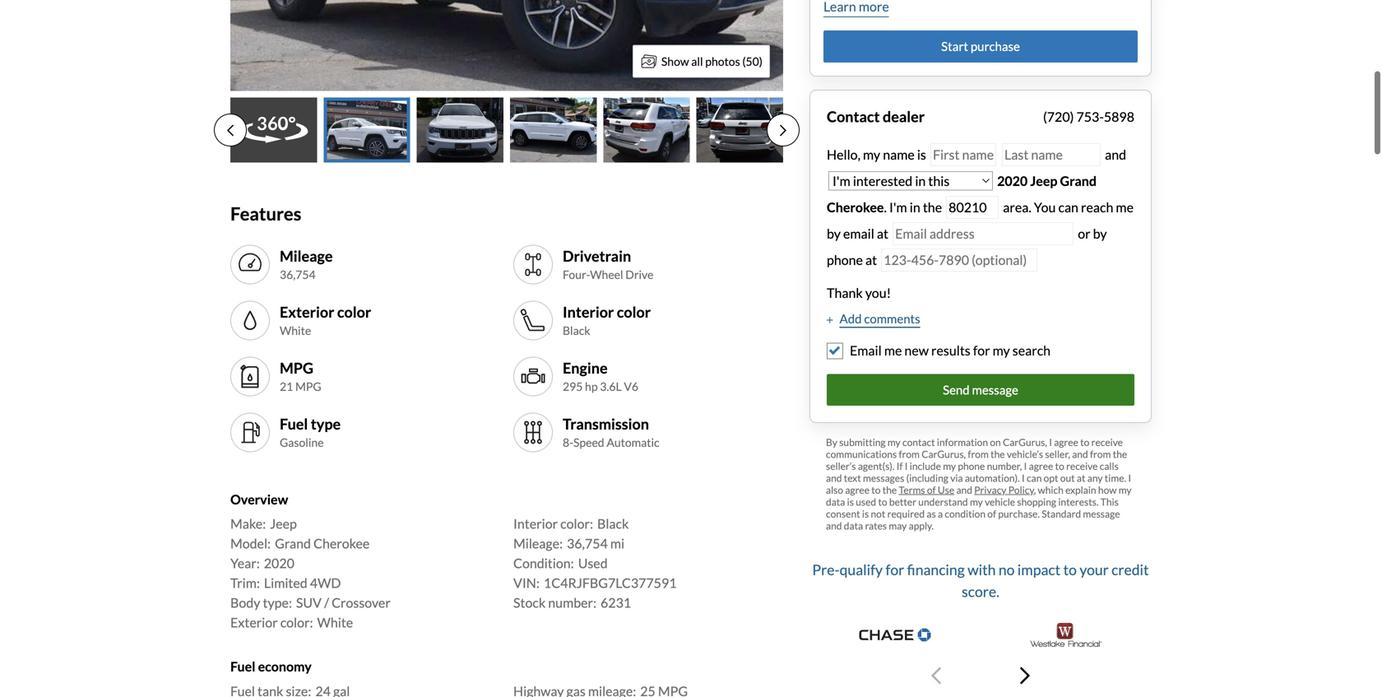 Task type: locate. For each thing, give the bounding box(es) containing it.
can right you
[[1059, 199, 1079, 215]]

four-
[[563, 268, 590, 282]]

seller,
[[1046, 448, 1071, 460]]

by
[[827, 225, 841, 241], [1094, 225, 1108, 241]]

mpg up 21
[[280, 359, 314, 377]]

exterior color image
[[237, 307, 263, 334]]

from left on
[[968, 448, 989, 460]]

mpg right 21
[[295, 380, 322, 394]]

which
[[1039, 484, 1064, 496]]

at inside by submitting my contact information on cargurus, i agree to receive communications from cargurus, from the vehicle's seller, and from the seller's agent(s). if i include my phone number, i agree to receive calls and text messages (including via automation). i can opt out at any time. i also agree to the
[[1077, 472, 1086, 484]]

0 vertical spatial cherokee
[[827, 199, 885, 215]]

pre-qualify for financing with no impact to your credit score. button
[[810, 552, 1152, 697]]

jeep up you
[[1031, 173, 1058, 189]]

1 vertical spatial message
[[1084, 508, 1121, 520]]

grand up limited
[[275, 536, 311, 552]]

message right "send"
[[973, 382, 1019, 397]]

color for interior color
[[617, 303, 651, 321]]

grand up the reach
[[1061, 173, 1097, 189]]

1 vertical spatial phone
[[958, 460, 986, 472]]

vehicle full photo image
[[230, 0, 784, 91]]

data left rates
[[844, 520, 864, 532]]

required
[[888, 508, 925, 520]]

1 vertical spatial grand
[[275, 536, 311, 552]]

0 vertical spatial 36,754
[[280, 268, 316, 282]]

exterior inside exterior color white
[[280, 303, 335, 321]]

0 vertical spatial jeep
[[1031, 173, 1058, 189]]

0 horizontal spatial for
[[886, 561, 905, 578]]

mileage
[[280, 247, 333, 265]]

exterior down the body
[[230, 615, 278, 631]]

via
[[951, 472, 964, 484]]

by left email
[[827, 225, 841, 241]]

phone up terms of use and privacy policy
[[958, 460, 986, 472]]

1 vertical spatial of
[[988, 508, 997, 520]]

cargurus, right on
[[1003, 436, 1048, 448]]

2 by from the left
[[1094, 225, 1108, 241]]

1 horizontal spatial fuel
[[280, 415, 308, 433]]

thank
[[827, 285, 863, 301]]

2020 up limited
[[264, 555, 295, 571]]

at right email
[[877, 225, 889, 241]]

color: down suv
[[280, 615, 313, 631]]

data
[[826, 496, 846, 508], [844, 520, 864, 532]]

1 horizontal spatial of
[[988, 508, 997, 520]]

to up which
[[1056, 460, 1065, 472]]

grand
[[1061, 173, 1097, 189], [275, 536, 311, 552]]

prev page image
[[227, 124, 234, 137]]

interior color image
[[520, 307, 547, 334]]

add
[[840, 311, 862, 326]]

from up (including
[[899, 448, 920, 460]]

by right or
[[1094, 225, 1108, 241]]

include
[[910, 460, 942, 472]]

black up engine
[[563, 324, 591, 338]]

0 horizontal spatial 36,754
[[280, 268, 316, 282]]

1 horizontal spatial jeep
[[1031, 173, 1058, 189]]

mi
[[611, 536, 625, 552]]

message down how
[[1084, 508, 1121, 520]]

interior up mileage:
[[514, 516, 558, 532]]

is left used
[[848, 496, 854, 508]]

0 horizontal spatial cargurus,
[[922, 448, 967, 460]]

1 vertical spatial for
[[886, 561, 905, 578]]

contact
[[827, 107, 880, 126]]

1 horizontal spatial cherokee
[[827, 199, 885, 215]]

white down /
[[317, 615, 353, 631]]

cherokee
[[827, 199, 885, 215], [314, 536, 370, 552]]

message
[[973, 382, 1019, 397], [1084, 508, 1121, 520]]

at down email
[[866, 252, 878, 268]]

0 vertical spatial fuel
[[280, 415, 308, 433]]

receive up calls
[[1092, 436, 1124, 448]]

cherokee inside make: jeep model: grand cherokee year: 2020 trim: limited 4wd body type: suv / crossover exterior color: white
[[314, 536, 370, 552]]

my left name
[[864, 146, 881, 162]]

interior down four-
[[563, 303, 614, 321]]

2 horizontal spatial is
[[918, 146, 927, 162]]

1 horizontal spatial exterior
[[280, 303, 335, 321]]

cargurus,
[[1003, 436, 1048, 448], [922, 448, 967, 460]]

to right used
[[879, 496, 888, 508]]

0 horizontal spatial can
[[1027, 472, 1042, 484]]

from up any
[[1091, 448, 1112, 460]]

36,754 down mileage
[[280, 268, 316, 282]]

speed
[[574, 436, 605, 450]]

score.
[[962, 583, 1000, 600]]

new
[[905, 343, 929, 359]]

jeep down overview
[[270, 516, 297, 532]]

color inside exterior color white
[[337, 303, 371, 321]]

fuel left economy
[[230, 659, 256, 675]]

0 vertical spatial me
[[1117, 199, 1134, 215]]

0 horizontal spatial color:
[[280, 615, 313, 631]]

1 vertical spatial jeep
[[270, 516, 297, 532]]

8-
[[563, 436, 574, 450]]

0 horizontal spatial by
[[827, 225, 841, 241]]

agree right also
[[846, 484, 870, 496]]

i right number, at bottom right
[[1025, 460, 1028, 472]]

phone down email
[[827, 252, 863, 268]]

0 vertical spatial color:
[[561, 516, 594, 532]]

me inside area. you can reach me by email at
[[1117, 199, 1134, 215]]

view vehicle photo 2 image
[[324, 98, 411, 163]]

used
[[856, 496, 877, 508]]

0 horizontal spatial cherokee
[[314, 536, 370, 552]]

0 horizontal spatial phone
[[827, 252, 863, 268]]

0 vertical spatial 2020
[[998, 173, 1028, 189]]

credit
[[1112, 561, 1150, 578]]

1 vertical spatial black
[[598, 516, 629, 532]]

fuel inside fuel type gasoline
[[280, 415, 308, 433]]

1 vertical spatial 2020
[[264, 555, 295, 571]]

Zip code field
[[947, 196, 1000, 219]]

for right qualify
[[886, 561, 905, 578]]

interior inside interior color black
[[563, 303, 614, 321]]

jeep for grand
[[1031, 173, 1058, 189]]

apply.
[[909, 520, 934, 532]]

1 horizontal spatial message
[[1084, 508, 1121, 520]]

2020 up area.
[[998, 173, 1028, 189]]

0 horizontal spatial 2020
[[264, 555, 295, 571]]

Email address email field
[[893, 222, 1074, 246]]

hello, my name is
[[827, 146, 929, 162]]

1 from from the left
[[899, 448, 920, 460]]

0 vertical spatial interior
[[563, 303, 614, 321]]

the right the in
[[923, 199, 943, 215]]

0 horizontal spatial grand
[[275, 536, 311, 552]]

1 vertical spatial fuel
[[230, 659, 256, 675]]

gasoline
[[280, 436, 324, 450]]

0 horizontal spatial interior
[[514, 516, 558, 532]]

for inside pre-qualify for financing with no impact to your credit score.
[[886, 561, 905, 578]]

interior color black
[[563, 303, 651, 338]]

consent
[[826, 508, 861, 520]]

and down also
[[826, 520, 843, 532]]

2 vertical spatial agree
[[846, 484, 870, 496]]

agree up , on the right bottom of page
[[1030, 460, 1054, 472]]

jeep inside 2020 jeep grand cherokee
[[1031, 173, 1058, 189]]

fuel up gasoline
[[280, 415, 308, 433]]

for right results at the right
[[974, 343, 991, 359]]

send message
[[943, 382, 1019, 397]]

0 horizontal spatial jeep
[[270, 516, 297, 532]]

1 horizontal spatial 36,754
[[567, 536, 608, 552]]

1 vertical spatial color:
[[280, 615, 313, 631]]

of left use
[[928, 484, 936, 496]]

view vehicle photo 5 image
[[604, 98, 690, 163]]

0 vertical spatial message
[[973, 382, 1019, 397]]

5898
[[1105, 109, 1135, 125]]

of down privacy
[[988, 508, 997, 520]]

0 horizontal spatial message
[[973, 382, 1019, 397]]

trim:
[[230, 575, 260, 591]]

engine image
[[520, 363, 547, 390]]

1 vertical spatial 36,754
[[567, 536, 608, 552]]

1 horizontal spatial black
[[598, 516, 629, 532]]

black up mi
[[598, 516, 629, 532]]

0 horizontal spatial black
[[563, 324, 591, 338]]

black
[[563, 324, 591, 338], [598, 516, 629, 532]]

add comments
[[840, 311, 921, 326]]

white up mpg 21 mpg
[[280, 324, 311, 338]]

no
[[999, 561, 1015, 578]]

start purchase
[[942, 39, 1021, 54]]

my right include
[[944, 460, 957, 472]]

1 vertical spatial cherokee
[[314, 536, 370, 552]]

1 horizontal spatial white
[[317, 615, 353, 631]]

0 vertical spatial can
[[1059, 199, 1079, 215]]

grand inside make: jeep model: grand cherokee year: 2020 trim: limited 4wd body type: suv / crossover exterior color: white
[[275, 536, 311, 552]]

my left vehicle on the bottom of page
[[971, 496, 984, 508]]

view vehicle photo 4 image
[[510, 98, 597, 163]]

1 vertical spatial can
[[1027, 472, 1042, 484]]

contact
[[903, 436, 936, 448]]

is left not
[[863, 508, 869, 520]]

1 vertical spatial receive
[[1067, 460, 1099, 472]]

0 vertical spatial for
[[974, 343, 991, 359]]

cargurus, up via
[[922, 448, 967, 460]]

0 vertical spatial black
[[563, 324, 591, 338]]

color inside interior color black
[[617, 303, 651, 321]]

mileage image
[[237, 251, 263, 278]]

1 horizontal spatial can
[[1059, 199, 1079, 215]]

start purchase button
[[824, 31, 1138, 62]]

results
[[932, 343, 971, 359]]

0 horizontal spatial is
[[848, 496, 854, 508]]

mpg image
[[237, 363, 263, 390]]

email me new results for my search
[[850, 343, 1051, 359]]

cherokee up 4wd
[[314, 536, 370, 552]]

to right seller,
[[1081, 436, 1090, 448]]

number:
[[548, 595, 597, 611]]

1 vertical spatial data
[[844, 520, 864, 532]]

1 horizontal spatial color:
[[561, 516, 594, 532]]

2 horizontal spatial from
[[1091, 448, 1112, 460]]

of
[[928, 484, 936, 496], [988, 508, 997, 520]]

0 vertical spatial exterior
[[280, 303, 335, 321]]

view vehicle photo 1 image
[[230, 98, 317, 163]]

2 color from the left
[[617, 303, 651, 321]]

and inside , which explain how my data is used to better understand my vehicle shopping interests. this consent is not required as a condition of purchase. standard message and data rates may apply.
[[826, 520, 843, 532]]

tab list
[[214, 98, 800, 163]]

to left your
[[1064, 561, 1078, 578]]

vin:
[[514, 575, 540, 591]]

terms
[[899, 484, 926, 496]]

2 horizontal spatial agree
[[1055, 436, 1079, 448]]

from
[[899, 448, 920, 460], [968, 448, 989, 460], [1091, 448, 1112, 460]]

vehicle
[[985, 496, 1016, 508]]

cherokee up email
[[827, 199, 885, 215]]

753-
[[1077, 109, 1105, 125]]

exterior
[[280, 303, 335, 321], [230, 615, 278, 631]]

1 horizontal spatial me
[[1117, 199, 1134, 215]]

phone
[[827, 252, 863, 268], [958, 460, 986, 472]]

1 by from the left
[[827, 225, 841, 241]]

at right out
[[1077, 472, 1086, 484]]

view vehicle photo 3 image
[[417, 98, 504, 163]]

1 horizontal spatial color
[[617, 303, 651, 321]]

1 horizontal spatial grand
[[1061, 173, 1097, 189]]

2020 inside 2020 jeep grand cherokee
[[998, 173, 1028, 189]]

36,754 up used
[[567, 536, 608, 552]]

0 vertical spatial white
[[280, 324, 311, 338]]

black inside interior color black
[[563, 324, 591, 338]]

by inside or by phone at
[[1094, 225, 1108, 241]]

1 horizontal spatial is
[[863, 508, 869, 520]]

color: inside interior color: black mileage: 36,754 mi condition: used vin: 1c4rjfbg7lc377591 stock number: 6231
[[561, 516, 594, 532]]

0 vertical spatial of
[[928, 484, 936, 496]]

0 vertical spatial at
[[877, 225, 889, 241]]

1 horizontal spatial from
[[968, 448, 989, 460]]

1 vertical spatial white
[[317, 615, 353, 631]]

1 vertical spatial exterior
[[230, 615, 278, 631]]

drivetrain four-wheel drive
[[563, 247, 654, 282]]

transmission 8-speed automatic
[[563, 415, 660, 450]]

my up if
[[888, 436, 901, 448]]

engine
[[563, 359, 608, 377]]

0 horizontal spatial from
[[899, 448, 920, 460]]

fuel for type
[[280, 415, 308, 433]]

1 vertical spatial mpg
[[295, 380, 322, 394]]

interior inside interior color: black mileage: 36,754 mi condition: used vin: 1c4rjfbg7lc377591 stock number: 6231
[[514, 516, 558, 532]]

data down text
[[826, 496, 846, 508]]

1 color from the left
[[337, 303, 371, 321]]

0 vertical spatial phone
[[827, 252, 863, 268]]

1 vertical spatial me
[[885, 343, 903, 359]]

area. you can reach me by email at
[[827, 199, 1134, 241]]

1 horizontal spatial phone
[[958, 460, 986, 472]]

body
[[230, 595, 260, 611]]

your
[[1080, 561, 1109, 578]]

economy
[[258, 659, 312, 675]]

hp
[[585, 380, 598, 394]]

automatic
[[607, 436, 660, 450]]

0 vertical spatial grand
[[1061, 173, 1097, 189]]

and right use
[[957, 484, 973, 496]]

by inside area. you can reach me by email at
[[827, 225, 841, 241]]

to
[[1081, 436, 1090, 448], [1056, 460, 1065, 472], [872, 484, 881, 496], [879, 496, 888, 508], [1064, 561, 1078, 578]]

1 horizontal spatial 2020
[[998, 173, 1028, 189]]

any
[[1088, 472, 1103, 484]]

0 horizontal spatial exterior
[[230, 615, 278, 631]]

1 horizontal spatial interior
[[563, 303, 614, 321]]

next page image
[[780, 124, 787, 137]]

black inside interior color: black mileage: 36,754 mi condition: used vin: 1c4rjfbg7lc377591 stock number: 6231
[[598, 516, 629, 532]]

my
[[864, 146, 881, 162], [993, 343, 1011, 359], [888, 436, 901, 448], [944, 460, 957, 472], [1119, 484, 1132, 496], [971, 496, 984, 508]]

me right the reach
[[1117, 199, 1134, 215]]

0 horizontal spatial fuel
[[230, 659, 256, 675]]

and left text
[[826, 472, 843, 484]]

condition
[[945, 508, 986, 520]]

0 horizontal spatial white
[[280, 324, 311, 338]]

receive up 'explain'
[[1067, 460, 1099, 472]]

1 horizontal spatial agree
[[1030, 460, 1054, 472]]

the left terms
[[883, 484, 897, 496]]

mpg 21 mpg
[[280, 359, 322, 394]]

send message button
[[827, 374, 1135, 406]]

jeep inside make: jeep model: grand cherokee year: 2020 trim: limited 4wd body type: suv / crossover exterior color: white
[[270, 516, 297, 532]]

black for color:
[[598, 516, 629, 532]]

1 vertical spatial interior
[[514, 516, 558, 532]]

email
[[850, 343, 882, 359]]

2 vertical spatial at
[[1077, 472, 1086, 484]]

comments
[[865, 311, 921, 326]]

standard
[[1042, 508, 1082, 520]]

phone inside by submitting my contact information on cargurus, i agree to receive communications from cargurus, from the vehicle's seller, and from the seller's agent(s). if i include my phone number, i agree to receive calls and text messages (including via automation). i can opt out at any time. i also agree to the
[[958, 460, 986, 472]]

me left new
[[885, 343, 903, 359]]

my left search
[[993, 343, 1011, 359]]

mpg
[[280, 359, 314, 377], [295, 380, 322, 394]]

4wd
[[310, 575, 341, 591]]

you
[[1035, 199, 1056, 215]]

1 horizontal spatial by
[[1094, 225, 1108, 241]]

color: up used
[[561, 516, 594, 532]]

exterior down mileage 36,754
[[280, 303, 335, 321]]

vehicle's
[[1008, 448, 1044, 460]]

hello,
[[827, 146, 861, 162]]

0 horizontal spatial color
[[337, 303, 371, 321]]

agree up out
[[1055, 436, 1079, 448]]

can left opt
[[1027, 472, 1042, 484]]

is right name
[[918, 146, 927, 162]]

i
[[1050, 436, 1053, 448], [905, 460, 908, 472], [1025, 460, 1028, 472], [1022, 472, 1025, 484], [1129, 472, 1132, 484]]

1 vertical spatial at
[[866, 252, 878, 268]]

type
[[311, 415, 341, 433]]

terms of use link
[[899, 484, 955, 496]]



Task type: describe. For each thing, give the bounding box(es) containing it.
my right how
[[1119, 484, 1132, 496]]

at inside area. you can reach me by email at
[[877, 225, 889, 241]]

calls
[[1100, 460, 1119, 472]]

or
[[1079, 225, 1091, 241]]

the up 'time.'
[[1114, 448, 1128, 460]]

name
[[883, 146, 915, 162]]

area.
[[1004, 199, 1032, 215]]

0 vertical spatial mpg
[[280, 359, 314, 377]]

transmission
[[563, 415, 650, 433]]

mileage 36,754
[[280, 247, 333, 282]]

can inside area. you can reach me by email at
[[1059, 199, 1079, 215]]

message inside , which explain how my data is used to better understand my vehicle shopping interests. this consent is not required as a condition of purchase. standard message and data rates may apply.
[[1084, 508, 1121, 520]]

shopping
[[1018, 496, 1057, 508]]

dealer
[[883, 107, 925, 126]]

not
[[871, 508, 886, 520]]

this
[[1101, 496, 1119, 508]]

financing
[[908, 561, 965, 578]]

how
[[1099, 484, 1117, 496]]

0 vertical spatial data
[[826, 496, 846, 508]]

drivetrain
[[563, 247, 632, 265]]

First name field
[[931, 143, 997, 166]]

36,754 inside interior color: black mileage: 36,754 mi condition: used vin: 1c4rjfbg7lc377591 stock number: 6231
[[567, 536, 608, 552]]

fuel type image
[[237, 419, 263, 446]]

jeep for model:
[[270, 516, 297, 532]]

in
[[910, 199, 921, 215]]

and right seller,
[[1073, 448, 1089, 460]]

submitting
[[840, 436, 886, 448]]

.
[[885, 199, 887, 215]]

(720) 753-5898
[[1044, 109, 1135, 125]]

color for exterior color
[[337, 303, 371, 321]]

features
[[230, 203, 302, 224]]

by
[[826, 436, 838, 448]]

fuel for economy
[[230, 659, 256, 675]]

start
[[942, 39, 969, 54]]

i right 'time.'
[[1129, 472, 1132, 484]]

purchase.
[[999, 508, 1040, 520]]

and down "5898"
[[1103, 146, 1127, 162]]

6231
[[601, 595, 632, 611]]

as
[[927, 508, 937, 520]]

,
[[1035, 484, 1037, 496]]

0 vertical spatial agree
[[1055, 436, 1079, 448]]

show
[[662, 54, 690, 68]]

exterior color white
[[280, 303, 371, 338]]

engine 295 hp 3.6l v6
[[563, 359, 639, 394]]

messages
[[864, 472, 905, 484]]

0 vertical spatial receive
[[1092, 436, 1124, 448]]

fuel type gasoline
[[280, 415, 341, 450]]

make:
[[230, 516, 266, 532]]

1 horizontal spatial for
[[974, 343, 991, 359]]

transmission image
[[520, 419, 547, 446]]

cherokee inside 2020 jeep grand cherokee
[[827, 199, 885, 215]]

interior for color:
[[514, 516, 558, 532]]

email
[[844, 225, 875, 241]]

crossover
[[332, 595, 391, 611]]

automation).
[[965, 472, 1021, 484]]

Last name field
[[1003, 143, 1101, 166]]

or by phone at
[[827, 225, 1108, 268]]

color: inside make: jeep model: grand cherokee year: 2020 trim: limited 4wd body type: suv / crossover exterior color: white
[[280, 615, 313, 631]]

interests.
[[1059, 496, 1099, 508]]

photos
[[706, 54, 741, 68]]

model:
[[230, 536, 271, 552]]

seller's
[[826, 460, 857, 472]]

295
[[563, 380, 583, 394]]

/
[[324, 595, 329, 611]]

make: jeep model: grand cherokee year: 2020 trim: limited 4wd body type: suv / crossover exterior color: white
[[230, 516, 391, 631]]

drivetrain image
[[520, 251, 547, 278]]

purchase
[[971, 39, 1021, 54]]

black for color
[[563, 324, 591, 338]]

with
[[968, 561, 996, 578]]

out
[[1061, 472, 1076, 484]]

better
[[890, 496, 917, 508]]

view vehicle photo 6 image
[[697, 98, 784, 163]]

at inside or by phone at
[[866, 252, 878, 268]]

pre-
[[813, 561, 840, 578]]

limited
[[264, 575, 308, 591]]

search
[[1013, 343, 1051, 359]]

mileage:
[[514, 536, 563, 552]]

reach
[[1082, 199, 1114, 215]]

3 from from the left
[[1091, 448, 1112, 460]]

of inside , which explain how my data is used to better understand my vehicle shopping interests. this consent is not required as a condition of purchase. standard message and data rates may apply.
[[988, 508, 997, 520]]

2 from from the left
[[968, 448, 989, 460]]

impact
[[1018, 561, 1061, 578]]

fuel economy
[[230, 659, 312, 675]]

grand inside 2020 jeep grand cherokee
[[1061, 173, 1097, 189]]

0 horizontal spatial of
[[928, 484, 936, 496]]

to down agent(s).
[[872, 484, 881, 496]]

also
[[826, 484, 844, 496]]

chevron right image
[[1021, 666, 1031, 686]]

wheel
[[590, 268, 624, 282]]

may
[[889, 520, 907, 532]]

to inside , which explain how my data is used to better understand my vehicle shopping interests. this consent is not required as a condition of purchase. standard message and data rates may apply.
[[879, 496, 888, 508]]

on
[[991, 436, 1002, 448]]

all
[[692, 54, 703, 68]]

interior for color
[[563, 303, 614, 321]]

pre-qualify for financing with no impact to your credit score.
[[813, 561, 1150, 600]]

1c4rjfbg7lc377591
[[544, 575, 677, 591]]

0 horizontal spatial agree
[[846, 484, 870, 496]]

can inside by submitting my contact information on cargurus, i agree to receive communications from cargurus, from the vehicle's seller, and from the seller's agent(s). if i include my phone number, i agree to receive calls and text messages (including via automation). i can opt out at any time. i also agree to the
[[1027, 472, 1042, 484]]

, which explain how my data is used to better understand my vehicle shopping interests. this consent is not required as a condition of purchase. standard message and data rates may apply.
[[826, 484, 1132, 532]]

phone inside or by phone at
[[827, 252, 863, 268]]

opt
[[1044, 472, 1059, 484]]

i right if
[[905, 460, 908, 472]]

year:
[[230, 555, 260, 571]]

privacy
[[975, 484, 1007, 496]]

overview
[[230, 491, 288, 508]]

terms of use and privacy policy
[[899, 484, 1035, 496]]

show all photos (50) link
[[633, 45, 771, 78]]

exterior inside make: jeep model: grand cherokee year: 2020 trim: limited 4wd body type: suv / crossover exterior color: white
[[230, 615, 278, 631]]

i right vehicle's
[[1050, 436, 1053, 448]]

0 horizontal spatial me
[[885, 343, 903, 359]]

plus image
[[827, 316, 833, 324]]

message inside button
[[973, 382, 1019, 397]]

i left , on the right bottom of page
[[1022, 472, 1025, 484]]

. i'm in the
[[885, 199, 945, 215]]

to inside pre-qualify for financing with no impact to your credit score.
[[1064, 561, 1078, 578]]

(50)
[[743, 54, 763, 68]]

chevron left image
[[932, 666, 942, 686]]

36,754 inside mileage 36,754
[[280, 268, 316, 282]]

1 vertical spatial agree
[[1030, 460, 1054, 472]]

the up automation).
[[991, 448, 1006, 460]]

white inside make: jeep model: grand cherokee year: 2020 trim: limited 4wd body type: suv / crossover exterior color: white
[[317, 615, 353, 631]]

Phone (optional) telephone field
[[882, 248, 1038, 272]]

use
[[938, 484, 955, 496]]

text
[[844, 472, 862, 484]]

policy
[[1009, 484, 1035, 496]]

1 horizontal spatial cargurus,
[[1003, 436, 1048, 448]]

interior color: black mileage: 36,754 mi condition: used vin: 1c4rjfbg7lc377591 stock number: 6231
[[514, 516, 677, 611]]

suv
[[296, 595, 322, 611]]

privacy policy link
[[975, 484, 1035, 496]]

(720)
[[1044, 109, 1075, 125]]

2020 inside make: jeep model: grand cherokee year: 2020 trim: limited 4wd body type: suv / crossover exterior color: white
[[264, 555, 295, 571]]

used
[[578, 555, 608, 571]]

white inside exterior color white
[[280, 324, 311, 338]]

(including
[[907, 472, 949, 484]]



Task type: vqa. For each thing, say whether or not it's contained in the screenshot.


